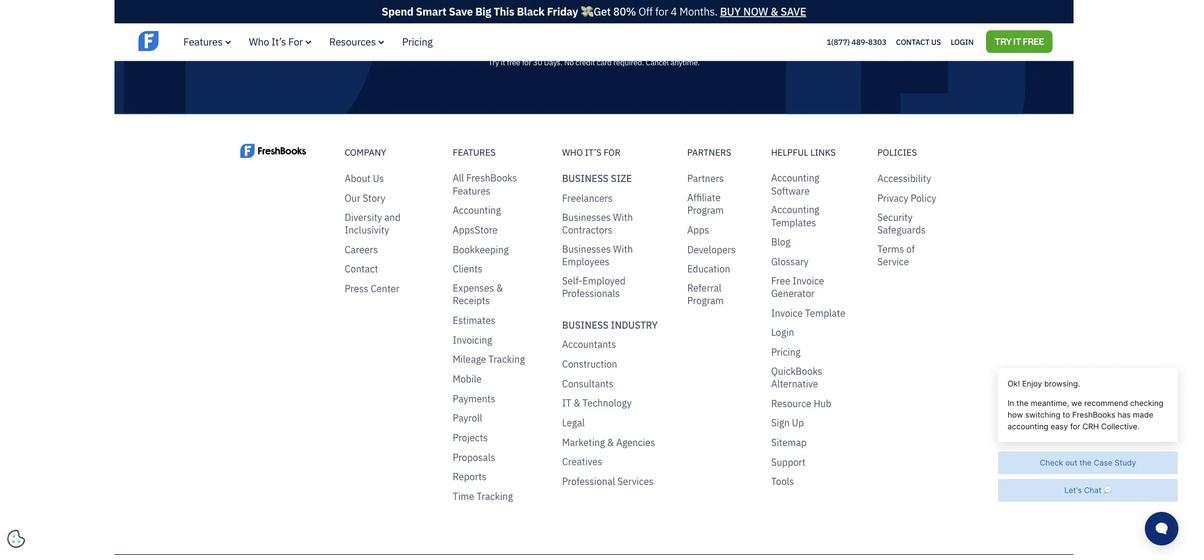 Task type: describe. For each thing, give the bounding box(es) containing it.
mileage tracking
[[453, 354, 525, 366]]

of
[[907, 243, 915, 255]]

invoice inside free invoice generator
[[793, 275, 825, 287]]

industry
[[611, 319, 658, 332]]

blog
[[772, 236, 791, 249]]

for for topmost who it's for link
[[288, 35, 303, 48]]

sign up
[[772, 417, 804, 430]]

accounting templates
[[772, 204, 820, 229]]

contact us link
[[897, 34, 942, 50]]

save
[[449, 4, 473, 19]]

program for referral
[[688, 295, 724, 307]]

self-employed professionals link
[[562, 275, 664, 300]]

big
[[476, 4, 491, 19]]

1 horizontal spatial who it's for
[[562, 147, 621, 158]]

sitemap link
[[772, 437, 807, 450]]

education link
[[688, 263, 731, 276]]

time tracking link
[[453, 491, 513, 504]]

1 vertical spatial who it's for link
[[562, 147, 664, 159]]

black
[[517, 4, 545, 19]]

links
[[811, 147, 836, 158]]

cookie consent banner dialog
[[9, 408, 189, 547]]

professional
[[562, 476, 616, 488]]

1 horizontal spatial features link
[[453, 147, 538, 159]]

professional services
[[562, 476, 654, 488]]

accounting for templates
[[772, 204, 820, 216]]

estimates
[[453, 314, 496, 327]]

1 partners link from the top
[[688, 147, 748, 159]]

save
[[781, 4, 807, 19]]

0 vertical spatial free
[[1024, 36, 1045, 47]]

for for who it's for link to the bottom
[[604, 147, 621, 158]]

1 horizontal spatial login link
[[951, 34, 974, 50]]

glossary
[[772, 256, 809, 268]]

privacy
[[878, 192, 909, 205]]

0 vertical spatial who it's for
[[249, 35, 303, 48]]

try for try it free for 30 days. no credit card required. cancel anytime.
[[489, 57, 499, 67]]

invoice template
[[772, 307, 846, 320]]

generator
[[772, 287, 815, 300]]

policies
[[878, 147, 918, 158]]

get
[[594, 4, 611, 19]]

service
[[878, 256, 910, 268]]

quickbooks
[[772, 365, 823, 378]]

self-
[[562, 275, 583, 287]]

2 partners from the top
[[688, 172, 724, 185]]

affiliate program
[[688, 191, 724, 217]]

consultants
[[562, 378, 614, 390]]

referral
[[688, 282, 722, 295]]

80%
[[614, 4, 636, 19]]

cancel
[[646, 57, 669, 67]]

mileage tracking link
[[453, 354, 525, 366]]

and
[[385, 211, 401, 224]]

cookie preferences image
[[7, 531, 25, 549]]

mobile link
[[453, 373, 482, 386]]

creatives
[[562, 456, 603, 469]]

try it free link
[[987, 30, 1053, 53]]

about us link
[[345, 172, 384, 185]]

expenses & receipts
[[453, 282, 503, 307]]

reports
[[453, 471, 487, 484]]

0 vertical spatial for
[[656, 4, 669, 19]]

it
[[562, 397, 572, 410]]

policies link
[[878, 147, 948, 159]]

appsstore link
[[453, 224, 498, 237]]

now
[[744, 4, 769, 19]]

our story
[[345, 192, 386, 205]]

us for contact us
[[932, 37, 942, 47]]

technology
[[583, 397, 632, 410]]

1 vertical spatial pricing link
[[772, 346, 801, 359]]

0 horizontal spatial pricing
[[402, 35, 433, 48]]

resources
[[329, 35, 376, 48]]

employed
[[583, 275, 626, 287]]

1 horizontal spatial login
[[951, 37, 974, 47]]

accounting software link
[[772, 172, 854, 197]]

time tracking
[[453, 491, 513, 503]]

us for about us
[[373, 172, 384, 185]]

all
[[453, 172, 464, 184]]

careers link
[[345, 243, 378, 256]]

freelancers link
[[562, 192, 613, 205]]

templates
[[772, 216, 817, 229]]

expenses & receipts link
[[453, 282, 538, 308]]

0 horizontal spatial pricing link
[[402, 35, 433, 48]]

marketing
[[562, 437, 605, 449]]

months.
[[680, 4, 718, 19]]

clients
[[453, 263, 483, 276]]

hub
[[814, 398, 832, 410]]

freshbooks
[[467, 172, 517, 184]]

resources link
[[329, 35, 384, 48]]

business for business size
[[562, 172, 609, 185]]

who for who it's for link to the bottom
[[562, 147, 583, 158]]

press center
[[345, 283, 400, 295]]

freelancers
[[562, 192, 613, 205]]

2 partners link from the top
[[688, 172, 724, 185]]

security
[[878, 211, 913, 224]]

careers
[[345, 243, 378, 256]]

press center link
[[345, 283, 400, 295]]

credit
[[576, 57, 595, 67]]

diversity
[[345, 211, 382, 224]]

size
[[611, 172, 632, 185]]

apps link
[[688, 224, 710, 237]]

company
[[345, 147, 387, 158]]

0 vertical spatial who it's for link
[[249, 35, 311, 48]]

contact for contact
[[345, 263, 378, 276]]

resource
[[772, 398, 812, 410]]

1 vertical spatial for
[[522, 57, 532, 67]]

apps
[[688, 224, 710, 236]]

glossary link
[[772, 256, 809, 268]]

businesses with employees
[[562, 243, 633, 268]]

try it free
[[995, 36, 1045, 47]]

mileage
[[453, 354, 486, 366]]

free
[[507, 57, 521, 67]]

creatives link
[[562, 456, 603, 469]]

bookkeeping
[[453, 243, 509, 256]]

terms of service
[[878, 243, 915, 268]]

1 horizontal spatial freshbooks logo image
[[241, 143, 306, 159]]

accessibility link
[[878, 172, 932, 185]]

business for business industry
[[562, 319, 609, 332]]



Task type: locate. For each thing, give the bounding box(es) containing it.
security safeguards
[[878, 211, 926, 236]]

1 horizontal spatial who it's for link
[[562, 147, 664, 159]]

referral program
[[688, 282, 724, 307]]

invoicing link
[[453, 334, 492, 347]]

tools
[[772, 476, 794, 489]]

spend smart save big this black friday 💸 get 80% off for 4 months. buy now & save
[[382, 4, 807, 19]]

1 vertical spatial it
[[501, 57, 505, 67]]

it & technology
[[562, 397, 632, 410]]

0 horizontal spatial for
[[522, 57, 532, 67]]

professionals
[[562, 287, 620, 300]]

business industry
[[562, 319, 658, 332]]

features inside all freshbooks features
[[453, 185, 491, 197]]

1 vertical spatial pricing
[[772, 346, 801, 359]]

with
[[613, 211, 633, 224], [613, 243, 633, 255]]

employees
[[562, 256, 610, 268]]

no
[[564, 57, 574, 67]]

services
[[618, 476, 654, 488]]

legal link
[[562, 417, 585, 430]]

1 vertical spatial try
[[489, 57, 499, 67]]

0 vertical spatial business
[[562, 172, 609, 185]]

accounting inside "link"
[[772, 204, 820, 216]]

partners link
[[688, 147, 748, 159], [688, 172, 724, 185]]

login link right 'contact us' in the right of the page
[[951, 34, 974, 50]]

construction link
[[562, 358, 618, 371]]

0 vertical spatial partners link
[[688, 147, 748, 159]]

invoice inside invoice template link
[[772, 307, 803, 320]]

payroll
[[453, 412, 483, 425]]

support
[[772, 456, 806, 469]]

projects link
[[453, 432, 488, 445]]

contact for contact us
[[897, 37, 930, 47]]

pricing link down smart
[[402, 35, 433, 48]]

2 program from the top
[[688, 295, 724, 307]]

accounting software
[[772, 172, 820, 197]]

with for businesses with employees
[[613, 243, 633, 255]]

professional services link
[[562, 476, 654, 489]]

try for try it free
[[995, 36, 1012, 47]]

& left agencies
[[608, 437, 614, 449]]

partners
[[688, 147, 732, 158], [688, 172, 724, 185]]

legal
[[562, 417, 585, 430]]

0 vertical spatial for
[[288, 35, 303, 48]]

it for free
[[501, 57, 505, 67]]

1 vertical spatial business
[[562, 319, 609, 332]]

payments link
[[453, 393, 496, 406]]

0 vertical spatial pricing
[[402, 35, 433, 48]]

0 horizontal spatial try
[[489, 57, 499, 67]]

businesses with employees link
[[562, 243, 664, 268]]

try
[[995, 36, 1012, 47], [489, 57, 499, 67]]

1 with from the top
[[613, 211, 633, 224]]

invoice up generator
[[793, 275, 825, 287]]

1 horizontal spatial pricing link
[[772, 346, 801, 359]]

& inside expenses & receipts
[[497, 282, 503, 295]]

1 vertical spatial invoice
[[772, 307, 803, 320]]

0 vertical spatial who
[[249, 35, 269, 48]]

with inside businesses with employees
[[613, 243, 633, 255]]

1 vertical spatial who
[[562, 147, 583, 158]]

consultants link
[[562, 378, 614, 391]]

payroll link
[[453, 412, 483, 425]]

accounting inside accounting software link
[[772, 172, 820, 184]]

businesses with contractors link
[[562, 211, 664, 237]]

1 vertical spatial tracking
[[477, 491, 513, 503]]

1 vertical spatial login
[[772, 327, 795, 339]]

businesses up "employees" at the top
[[562, 243, 611, 255]]

1 vertical spatial businesses
[[562, 243, 611, 255]]

0 horizontal spatial features link
[[184, 35, 231, 48]]

template
[[806, 307, 846, 320]]

2 with from the top
[[613, 243, 633, 255]]

who for topmost who it's for link
[[249, 35, 269, 48]]

1 horizontal spatial try
[[995, 36, 1012, 47]]

businesses for employees
[[562, 243, 611, 255]]

security safeguards link
[[878, 211, 948, 237]]

us up story
[[373, 172, 384, 185]]

it for free
[[1014, 36, 1022, 47]]

1 vertical spatial program
[[688, 295, 724, 307]]

pricing link up quickbooks
[[772, 346, 801, 359]]

0 horizontal spatial who it's for link
[[249, 35, 311, 48]]

education
[[688, 263, 731, 276]]

self-employed professionals
[[562, 275, 626, 300]]

1 partners from the top
[[688, 147, 732, 158]]

business up freelancers
[[562, 172, 609, 185]]

pricing
[[402, 35, 433, 48], [772, 346, 801, 359]]

our story link
[[345, 192, 386, 205]]

freshbooks logo image
[[139, 30, 232, 53], [241, 143, 306, 159]]

1 vertical spatial features link
[[453, 147, 538, 159]]

accounting for software
[[772, 172, 820, 184]]

0 vertical spatial try
[[995, 36, 1012, 47]]

anytime.
[[671, 57, 700, 67]]

for up size
[[604, 147, 621, 158]]

estimates link
[[453, 314, 496, 327]]

reports link
[[453, 471, 487, 484]]

1 vertical spatial partners
[[688, 172, 724, 185]]

us inside 'link'
[[373, 172, 384, 185]]

accessibility
[[878, 172, 932, 185]]

with down businesses with contractors link
[[613, 243, 633, 255]]

1 vertical spatial features
[[453, 147, 496, 158]]

businesses inside businesses with employees
[[562, 243, 611, 255]]

0 vertical spatial it's
[[272, 35, 286, 48]]

0 vertical spatial login
[[951, 37, 974, 47]]

0 vertical spatial login link
[[951, 34, 974, 50]]

it's for topmost who it's for link
[[272, 35, 286, 48]]

try inside try it free link
[[995, 36, 1012, 47]]

program down referral
[[688, 295, 724, 307]]

program
[[688, 204, 724, 217], [688, 295, 724, 307]]

login right 'contact us' in the right of the page
[[951, 37, 974, 47]]

2 businesses from the top
[[562, 243, 611, 255]]

& for marketing & agencies
[[608, 437, 614, 449]]

1 program from the top
[[688, 204, 724, 217]]

login link down invoice template link at the bottom right
[[772, 327, 795, 339]]

us
[[932, 37, 942, 47], [373, 172, 384, 185]]

inclusivity
[[345, 224, 389, 236]]

4
[[671, 4, 677, 19]]

features
[[184, 35, 223, 48], [453, 147, 496, 158], [453, 185, 491, 197]]

1 business from the top
[[562, 172, 609, 185]]

0 horizontal spatial login link
[[772, 327, 795, 339]]

with for businesses with contractors
[[613, 211, 633, 224]]

tracking for mileage tracking
[[489, 354, 525, 366]]

accounting up software
[[772, 172, 820, 184]]

businesses inside businesses with contractors
[[562, 211, 611, 224]]

with inside businesses with contractors
[[613, 211, 633, 224]]

terms of service link
[[878, 243, 948, 268]]

accounting templates link
[[772, 204, 854, 229]]

helpful links link
[[772, 147, 854, 159]]

software
[[772, 185, 810, 197]]

1 horizontal spatial pricing
[[772, 346, 801, 359]]

helpful links
[[772, 147, 836, 158]]

1 vertical spatial for
[[604, 147, 621, 158]]

tracking for time tracking
[[477, 491, 513, 503]]

business size
[[562, 172, 632, 185]]

&
[[771, 4, 779, 19], [497, 282, 503, 295], [574, 397, 581, 410], [608, 437, 614, 449]]

businesses for contractors
[[562, 211, 611, 224]]

1 businesses from the top
[[562, 211, 611, 224]]

0 vertical spatial us
[[932, 37, 942, 47]]

proposals
[[453, 452, 496, 464]]

1 horizontal spatial it's
[[585, 147, 602, 158]]

0 vertical spatial features link
[[184, 35, 231, 48]]

tracking right "time"
[[477, 491, 513, 503]]

1 vertical spatial with
[[613, 243, 633, 255]]

marketing & agencies link
[[562, 437, 656, 449]]

0 horizontal spatial login
[[772, 327, 795, 339]]

1 vertical spatial it's
[[585, 147, 602, 158]]

center
[[371, 283, 400, 295]]

safeguards
[[878, 224, 926, 236]]

0 vertical spatial pricing link
[[402, 35, 433, 48]]

contact
[[897, 37, 930, 47], [345, 263, 378, 276]]

company link
[[345, 147, 429, 159]]

payments
[[453, 393, 496, 405]]

& for it & technology
[[574, 397, 581, 410]]

0 horizontal spatial freshbooks logo image
[[139, 30, 232, 53]]

pricing up quickbooks
[[772, 346, 801, 359]]

& right expenses
[[497, 282, 503, 295]]

buy now & save link
[[720, 4, 807, 19]]

login down invoice template link at the bottom right
[[772, 327, 795, 339]]

0 horizontal spatial who
[[249, 35, 269, 48]]

1 vertical spatial login link
[[772, 327, 795, 339]]

0 vertical spatial partners
[[688, 147, 732, 158]]

businesses up contractors at the top of page
[[562, 211, 611, 224]]

0 vertical spatial contact
[[897, 37, 930, 47]]

program down affiliate
[[688, 204, 724, 217]]

0 horizontal spatial it
[[501, 57, 505, 67]]

business
[[562, 172, 609, 185], [562, 319, 609, 332]]

1 horizontal spatial for
[[656, 4, 669, 19]]

pricing down smart
[[402, 35, 433, 48]]

for left resources
[[288, 35, 303, 48]]

appsstore
[[453, 224, 498, 236]]

1 horizontal spatial free
[[1024, 36, 1045, 47]]

& right now
[[771, 4, 779, 19]]

with down size
[[613, 211, 633, 224]]

489-
[[852, 37, 869, 47]]

us right 8303
[[932, 37, 942, 47]]

1 vertical spatial contact
[[345, 263, 378, 276]]

2 business from the top
[[562, 319, 609, 332]]

0 horizontal spatial it's
[[272, 35, 286, 48]]

0 vertical spatial tracking
[[489, 354, 525, 366]]

1 horizontal spatial for
[[604, 147, 621, 158]]

0 horizontal spatial for
[[288, 35, 303, 48]]

0 vertical spatial with
[[613, 211, 633, 224]]

accounting up appsstore
[[453, 204, 501, 217]]

0 vertical spatial features
[[184, 35, 223, 48]]

business up accountants on the bottom
[[562, 319, 609, 332]]

1 vertical spatial partners link
[[688, 172, 724, 185]]

all freshbooks features
[[453, 172, 517, 197]]

0 vertical spatial invoice
[[793, 275, 825, 287]]

accountants
[[562, 339, 616, 351]]

invoice down generator
[[772, 307, 803, 320]]

all freshbooks features link
[[453, 172, 538, 197]]

clients link
[[453, 263, 483, 276]]

1 vertical spatial freshbooks logo image
[[241, 143, 306, 159]]

it's for who it's for link to the bottom
[[585, 147, 602, 158]]

0 horizontal spatial contact
[[345, 263, 378, 276]]

0 vertical spatial freshbooks logo image
[[139, 30, 232, 53]]

1 horizontal spatial who
[[562, 147, 583, 158]]

1 vertical spatial free
[[772, 275, 791, 287]]

for left 30
[[522, 57, 532, 67]]

spend
[[382, 4, 414, 19]]

& right it
[[574, 397, 581, 410]]

accounting up templates in the top of the page
[[772, 204, 820, 216]]

0 vertical spatial program
[[688, 204, 724, 217]]

sign up link
[[772, 417, 804, 430]]

1 vertical spatial who it's for
[[562, 147, 621, 158]]

1 horizontal spatial us
[[932, 37, 942, 47]]

0 horizontal spatial us
[[373, 172, 384, 185]]

0 horizontal spatial who it's for
[[249, 35, 303, 48]]

tracking right mileage
[[489, 354, 525, 366]]

affiliate program link
[[688, 191, 748, 217]]

1 horizontal spatial contact
[[897, 37, 930, 47]]

program for affiliate
[[688, 204, 724, 217]]

for
[[288, 35, 303, 48], [604, 147, 621, 158]]

1 horizontal spatial it
[[1014, 36, 1022, 47]]

free inside free invoice generator
[[772, 275, 791, 287]]

story
[[363, 192, 386, 205]]

& for expenses & receipts
[[497, 282, 503, 295]]

contact down the careers link
[[345, 263, 378, 276]]

0 horizontal spatial free
[[772, 275, 791, 287]]

0 vertical spatial it
[[1014, 36, 1022, 47]]

sitemap
[[772, 437, 807, 449]]

businesses
[[562, 211, 611, 224], [562, 243, 611, 255]]

for left the 4
[[656, 4, 669, 19]]

1 vertical spatial us
[[373, 172, 384, 185]]

who
[[249, 35, 269, 48], [562, 147, 583, 158]]

1(877) 489-8303
[[827, 37, 887, 47]]

0 vertical spatial businesses
[[562, 211, 611, 224]]

contact right 8303
[[897, 37, 930, 47]]

2 vertical spatial features
[[453, 185, 491, 197]]

helpful
[[772, 147, 809, 158]]



Task type: vqa. For each thing, say whether or not it's contained in the screenshot.
RECEIPTS
yes



